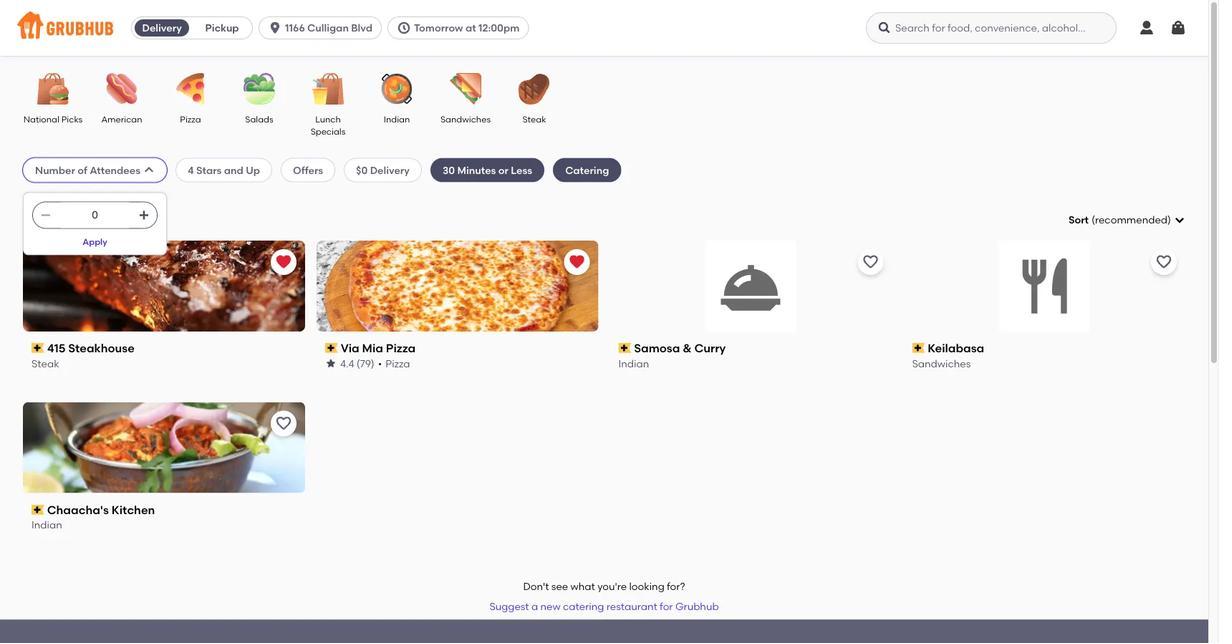 Task type: locate. For each thing, give the bounding box(es) containing it.
subscription pass image inside chaacha's kitchen link
[[32, 505, 44, 515]]

subscription pass image inside 415 steakhouse link
[[32, 343, 44, 353]]

1 horizontal spatial steak
[[523, 114, 547, 124]]

saved restaurant image
[[275, 254, 292, 271], [569, 254, 586, 271]]

subscription pass image left 415
[[32, 343, 44, 353]]

pickup
[[205, 22, 239, 34]]

mia
[[362, 341, 383, 355]]

2 horizontal spatial save this restaurant button
[[1152, 249, 1178, 275]]

subscription pass image left samosa
[[619, 343, 632, 353]]

grubhub
[[676, 601, 719, 613]]

less
[[511, 164, 533, 176]]

delivery inside 5 results main content
[[370, 164, 410, 176]]

indian for chaacha's kitchen
[[32, 519, 62, 532]]

at
[[466, 22, 476, 34]]

0 vertical spatial delivery
[[142, 22, 182, 34]]

pizza
[[180, 114, 201, 124], [386, 341, 416, 355], [386, 358, 410, 370]]

415 steakhouse logo image
[[23, 241, 305, 332]]

1166
[[285, 22, 305, 34]]

subscription pass image for chaacha's kitchen
[[32, 505, 44, 515]]

a
[[532, 601, 538, 613]]

1 horizontal spatial saved restaurant image
[[569, 254, 586, 271]]

(
[[1092, 214, 1096, 226]]

subscription pass image for 415 steakhouse
[[32, 343, 44, 353]]

sandwiches
[[441, 114, 491, 124], [913, 358, 971, 370]]

national picks image
[[28, 73, 78, 105]]

subscription pass image
[[325, 343, 338, 353], [913, 343, 925, 353]]

svg image
[[1139, 19, 1156, 37], [1170, 19, 1188, 37], [397, 21, 411, 35], [143, 164, 155, 176], [1175, 214, 1186, 226]]

save this restaurant image for keilabasa
[[1156, 254, 1173, 271]]

1 horizontal spatial save this restaurant button
[[858, 249, 884, 275]]

american
[[101, 114, 142, 124]]

via mia pizza
[[341, 341, 416, 355]]

sandwiches down keilabasa at the bottom
[[913, 358, 971, 370]]

delivery left pickup
[[142, 22, 182, 34]]

$0
[[356, 164, 368, 176]]

0 horizontal spatial indian
[[32, 519, 62, 532]]

1 vertical spatial indian
[[619, 358, 649, 370]]

0 horizontal spatial steak
[[32, 358, 59, 370]]

1 saved restaurant button from the left
[[271, 249, 297, 275]]

1 vertical spatial pizza
[[386, 341, 416, 355]]

1166 culligan blvd
[[285, 22, 373, 34]]

0 horizontal spatial save this restaurant button
[[271, 411, 297, 437]]

2 vertical spatial indian
[[32, 519, 62, 532]]

0 horizontal spatial saved restaurant button
[[271, 249, 297, 275]]

save this restaurant image
[[862, 254, 880, 271]]

2 horizontal spatial indian
[[619, 358, 649, 370]]

apply
[[83, 236, 107, 247]]

up
[[246, 164, 260, 176]]

0 vertical spatial indian
[[384, 114, 410, 124]]

attendees
[[90, 164, 140, 176]]

0 vertical spatial save this restaurant image
[[1156, 254, 1173, 271]]

subscription pass image inside "keilabasa" link
[[913, 343, 925, 353]]

saved restaurant image for via mia pizza
[[569, 254, 586, 271]]

svg image inside 1166 culligan blvd button
[[268, 21, 282, 35]]

1 horizontal spatial indian
[[384, 114, 410, 124]]

1 horizontal spatial sandwiches
[[913, 358, 971, 370]]

subscription pass image left keilabasa at the bottom
[[913, 343, 925, 353]]

subscription pass image
[[32, 343, 44, 353], [619, 343, 632, 353], [32, 505, 44, 515]]

save this restaurant image
[[1156, 254, 1173, 271], [275, 415, 292, 433]]

apply button
[[76, 229, 114, 255]]

delivery
[[142, 22, 182, 34], [370, 164, 410, 176]]

steak down 415
[[32, 358, 59, 370]]

steak
[[523, 114, 547, 124], [32, 358, 59, 370]]

tomorrow at 12:00pm button
[[388, 16, 535, 39]]

save this restaurant button
[[858, 249, 884, 275], [1152, 249, 1178, 275], [271, 411, 297, 437]]

suggest
[[490, 601, 529, 613]]

steak down steak image
[[523, 114, 547, 124]]

subscription pass image inside samosa & curry link
[[619, 343, 632, 353]]

american image
[[97, 73, 147, 105]]

blvd
[[351, 22, 373, 34]]

1 vertical spatial save this restaurant image
[[275, 415, 292, 433]]

pizza inside via mia pizza link
[[386, 341, 416, 355]]

0 vertical spatial steak
[[523, 114, 547, 124]]

suggest a new catering restaurant for grubhub button
[[483, 594, 726, 620]]

kitchen
[[112, 503, 155, 517]]

don't see what you're looking for?
[[524, 581, 686, 593]]

1 subscription pass image from the left
[[325, 343, 338, 353]]

chaacha's kitchen
[[47, 503, 155, 517]]

2 saved restaurant image from the left
[[569, 254, 586, 271]]

4.4 (79)
[[340, 358, 375, 370]]

1 vertical spatial delivery
[[370, 164, 410, 176]]

via
[[341, 341, 359, 355]]

via mia pizza logo image
[[317, 241, 599, 332]]

1 horizontal spatial save this restaurant image
[[1156, 254, 1173, 271]]

1 vertical spatial sandwiches
[[913, 358, 971, 370]]

(79)
[[357, 358, 375, 370]]

save this restaurant button for keilabasa
[[1152, 249, 1178, 275]]

pizza right •
[[386, 358, 410, 370]]

415
[[47, 341, 66, 355]]

$0 delivery
[[356, 164, 410, 176]]

see
[[552, 581, 569, 593]]

None field
[[1069, 213, 1186, 227]]

subscription pass image for keilabasa
[[913, 343, 925, 353]]

for?
[[667, 581, 686, 593]]

steakhouse
[[68, 341, 135, 355]]

0 horizontal spatial delivery
[[142, 22, 182, 34]]

0 horizontal spatial subscription pass image
[[325, 343, 338, 353]]

1166 culligan blvd button
[[259, 16, 388, 39]]

pizza down pizza image
[[180, 114, 201, 124]]

saved restaurant button
[[271, 249, 297, 275], [564, 249, 590, 275]]

30 minutes or less
[[443, 164, 533, 176]]

5
[[23, 212, 31, 228]]

recommended
[[1096, 214, 1168, 226]]

star icon image
[[325, 358, 337, 370]]

0 horizontal spatial saved restaurant image
[[275, 254, 292, 271]]

415 steakhouse
[[47, 341, 135, 355]]

save this restaurant button for samosa & curry
[[858, 249, 884, 275]]

catering
[[563, 601, 605, 613]]

• pizza
[[378, 358, 410, 370]]

svg image
[[268, 21, 282, 35], [878, 21, 892, 35], [40, 209, 52, 221], [138, 209, 150, 221]]

12:00pm
[[479, 22, 520, 34]]

delivery right $0
[[370, 164, 410, 176]]

subscription pass image up star icon
[[325, 343, 338, 353]]

subscription pass image left chaacha's
[[32, 505, 44, 515]]

keilabasa logo image
[[1000, 241, 1091, 332]]

2 subscription pass image from the left
[[913, 343, 925, 353]]

minutes
[[458, 164, 496, 176]]

&
[[683, 341, 692, 355]]

1 horizontal spatial subscription pass image
[[913, 343, 925, 353]]

0 horizontal spatial sandwiches
[[441, 114, 491, 124]]

offers
[[293, 164, 323, 176]]

pickup button
[[192, 16, 252, 39]]

pizza up • pizza
[[386, 341, 416, 355]]

keilabasa link
[[913, 340, 1178, 356]]

0 horizontal spatial save this restaurant image
[[275, 415, 292, 433]]

indian down chaacha's
[[32, 519, 62, 532]]

sandwiches down 'sandwiches' image
[[441, 114, 491, 124]]

of
[[78, 164, 87, 176]]

30
[[443, 164, 455, 176]]

1 horizontal spatial saved restaurant button
[[564, 249, 590, 275]]

1 horizontal spatial delivery
[[370, 164, 410, 176]]

you're
[[598, 581, 627, 593]]

national picks
[[23, 114, 83, 124]]

none field containing sort
[[1069, 213, 1186, 227]]

indian down samosa
[[619, 358, 649, 370]]

restaurant
[[607, 601, 658, 613]]

415 steakhouse link
[[32, 340, 297, 356]]

indian
[[384, 114, 410, 124], [619, 358, 649, 370], [32, 519, 62, 532]]

2 saved restaurant button from the left
[[564, 249, 590, 275]]

indian down indian image
[[384, 114, 410, 124]]

saved restaurant image for 415 steakhouse
[[275, 254, 292, 271]]

culligan
[[308, 22, 349, 34]]

subscription pass image inside via mia pizza link
[[325, 343, 338, 353]]

samosa
[[634, 341, 680, 355]]

delivery button
[[132, 16, 192, 39]]

1 saved restaurant image from the left
[[275, 254, 292, 271]]



Task type: describe. For each thing, give the bounding box(es) containing it.
via mia pizza link
[[325, 340, 590, 356]]

2 vertical spatial pizza
[[386, 358, 410, 370]]

for
[[660, 601, 673, 613]]

5 results main content
[[0, 56, 1209, 644]]

and
[[224, 164, 244, 176]]

new
[[541, 601, 561, 613]]

Input item quantity number field
[[59, 202, 131, 228]]

pizza image
[[166, 73, 216, 105]]

•
[[378, 358, 382, 370]]

don't
[[524, 581, 549, 593]]

lunch specials
[[311, 114, 346, 137]]

samosa & curry
[[634, 341, 726, 355]]

sort ( recommended )
[[1069, 214, 1172, 226]]

4.4
[[340, 358, 354, 370]]

salads
[[245, 114, 274, 124]]

subscription pass image for samosa & curry
[[619, 343, 632, 353]]

indian image
[[372, 73, 422, 105]]

what
[[571, 581, 595, 593]]

stars
[[196, 164, 222, 176]]

or
[[499, 164, 509, 176]]

chaacha's kitchen link
[[32, 502, 297, 518]]

national
[[23, 114, 59, 124]]

samosa & curry logo image
[[706, 241, 797, 332]]

catering
[[566, 164, 609, 176]]

results
[[34, 212, 77, 228]]

looking
[[630, 581, 665, 593]]

steak image
[[510, 73, 560, 105]]

picks
[[61, 114, 83, 124]]

subscription pass image for via mia pizza
[[325, 343, 338, 353]]

lunch specials image
[[303, 73, 353, 105]]

main navigation navigation
[[0, 0, 1209, 56]]

saved restaurant button for 415 steakhouse
[[271, 249, 297, 275]]

chaacha's
[[47, 503, 109, 517]]

saved restaurant button for via mia pizza
[[564, 249, 590, 275]]

curry
[[695, 341, 726, 355]]

lunch
[[316, 114, 341, 124]]

save this restaurant image for chaacha's kitchen
[[275, 415, 292, 433]]

sort
[[1069, 214, 1089, 226]]

)
[[1168, 214, 1172, 226]]

sandwiches image
[[441, 73, 491, 105]]

suggest a new catering restaurant for grubhub
[[490, 601, 719, 613]]

specials
[[311, 126, 346, 137]]

4 stars and up
[[188, 164, 260, 176]]

svg image inside field
[[1175, 214, 1186, 226]]

keilabasa
[[928, 341, 985, 355]]

samosa & curry link
[[619, 340, 884, 356]]

0 vertical spatial sandwiches
[[441, 114, 491, 124]]

save this restaurant button for chaacha's kitchen
[[271, 411, 297, 437]]

0 vertical spatial pizza
[[180, 114, 201, 124]]

none field inside 5 results main content
[[1069, 213, 1186, 227]]

salads image
[[234, 73, 285, 105]]

1 vertical spatial steak
[[32, 358, 59, 370]]

tomorrow
[[414, 22, 463, 34]]

indian for samosa & curry
[[619, 358, 649, 370]]

tomorrow at 12:00pm
[[414, 22, 520, 34]]

delivery inside button
[[142, 22, 182, 34]]

5 results
[[23, 212, 77, 228]]

number of attendees
[[35, 164, 140, 176]]

number
[[35, 164, 75, 176]]

svg image inside tomorrow at 12:00pm "button"
[[397, 21, 411, 35]]

4
[[188, 164, 194, 176]]

chaacha's kitchen logo image
[[23, 403, 305, 494]]

Search for food, convenience, alcohol... search field
[[867, 12, 1117, 44]]



Task type: vqa. For each thing, say whether or not it's contained in the screenshot.
subscription pass image for Via Mia Pizza
yes



